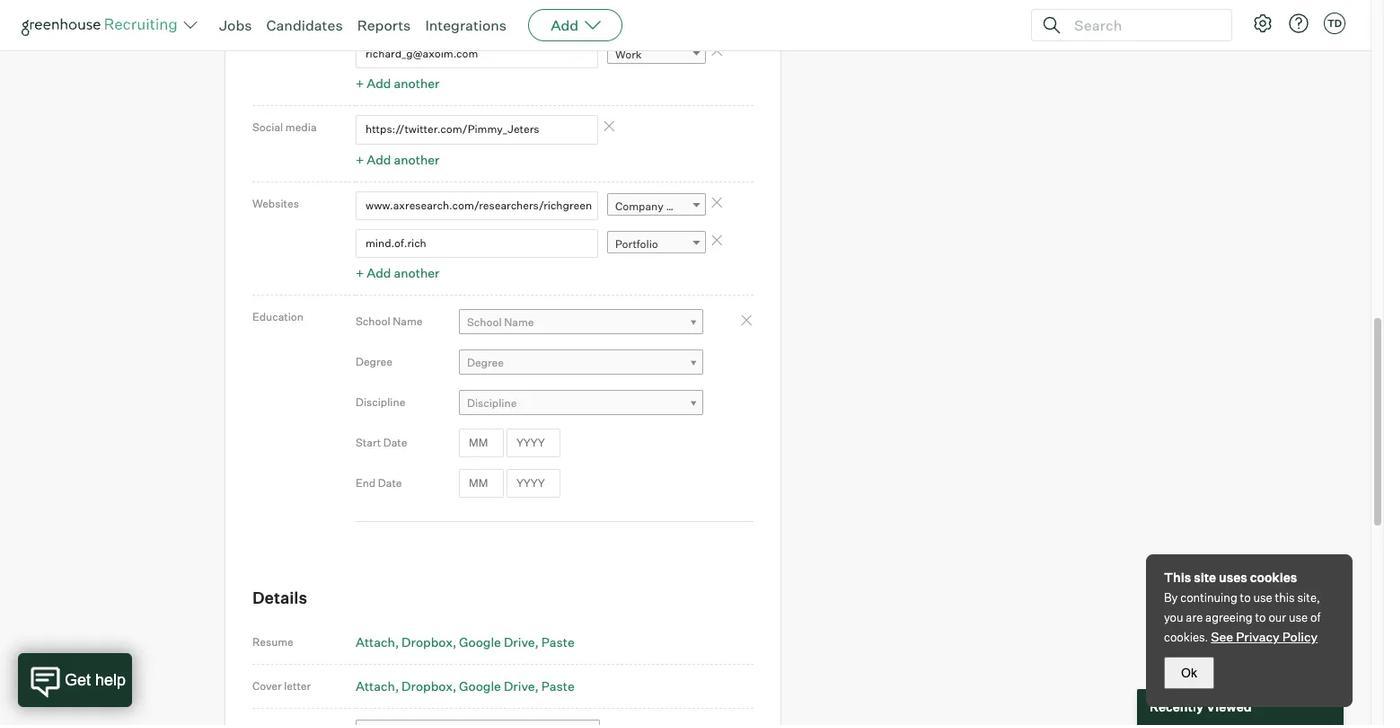 Task type: describe. For each thing, give the bounding box(es) containing it.
0 horizontal spatial discipline
[[356, 396, 406, 409]]

date for end date
[[378, 477, 402, 490]]

company website
[[616, 199, 707, 213]]

are
[[1186, 610, 1203, 625]]

add button
[[528, 9, 623, 41]]

drive for resume
[[504, 634, 535, 650]]

name inside school name link
[[504, 316, 534, 329]]

integrations link
[[425, 16, 507, 34]]

attach link for resume
[[356, 634, 399, 650]]

1 horizontal spatial discipline
[[467, 397, 517, 410]]

paste for resume
[[542, 634, 575, 650]]

email
[[252, 7, 281, 20]]

reports link
[[357, 16, 411, 34]]

portfolio
[[616, 238, 658, 251]]

discipline link
[[459, 390, 704, 416]]

end date
[[356, 477, 402, 490]]

date for start date
[[384, 436, 407, 450]]

see
[[1212, 629, 1234, 644]]

dropbox link for cover letter
[[402, 678, 457, 694]]

cover letter
[[252, 679, 311, 693]]

attach dropbox google drive paste for resume
[[356, 634, 575, 650]]

candidates link
[[266, 16, 343, 34]]

resume
[[252, 635, 294, 649]]

this
[[1165, 570, 1192, 585]]

personal link
[[607, 3, 706, 29]]

add for social media
[[367, 152, 391, 167]]

site,
[[1298, 590, 1321, 605]]

work
[[616, 48, 642, 61]]

work link
[[607, 41, 706, 68]]

privacy
[[1237, 629, 1280, 644]]

paste for cover letter
[[542, 678, 575, 694]]

website
[[666, 199, 707, 213]]

ok button
[[1165, 657, 1215, 689]]

media
[[286, 121, 317, 134]]

you
[[1165, 610, 1184, 625]]

+ add another link for email
[[356, 76, 440, 91]]

another for websites
[[394, 266, 440, 281]]

letter
[[284, 679, 311, 693]]

viewed
[[1207, 699, 1252, 715]]

greenhouse recruiting image
[[22, 14, 183, 36]]

add inside popup button
[[551, 16, 579, 34]]

0 horizontal spatial school name
[[356, 315, 423, 328]]

portfolio link
[[607, 231, 706, 257]]

google drive link for resume
[[459, 634, 539, 650]]

attach dropbox google drive paste for cover letter
[[356, 678, 575, 694]]

+ add another link for websites
[[356, 266, 440, 281]]

attach for cover letter
[[356, 678, 395, 694]]

ok
[[1182, 666, 1198, 680]]

uses
[[1219, 570, 1248, 585]]

recently
[[1150, 699, 1204, 715]]

0 horizontal spatial school
[[356, 315, 391, 328]]

personal
[[616, 10, 660, 23]]

td button
[[1321, 9, 1350, 38]]

integrations
[[425, 16, 507, 34]]

this
[[1276, 590, 1295, 605]]

candidates
[[266, 16, 343, 34]]

websites
[[252, 197, 299, 210]]

drive for cover letter
[[504, 678, 535, 694]]

policy
[[1283, 629, 1318, 644]]

of
[[1311, 610, 1321, 625]]

another for email
[[394, 76, 440, 91]]

+ add another for email
[[356, 76, 440, 91]]

0 horizontal spatial degree
[[356, 355, 393, 369]]

paste link for cover letter
[[542, 678, 575, 694]]

0 vertical spatial use
[[1254, 590, 1273, 605]]



Task type: vqa. For each thing, say whether or not it's contained in the screenshot.
TEST within TEST San Francisco
no



Task type: locate. For each thing, give the bounding box(es) containing it.
3 + add another from the top
[[356, 266, 440, 281]]

1 horizontal spatial name
[[504, 316, 534, 329]]

paste link
[[542, 634, 575, 650], [542, 678, 575, 694]]

2 attach link from the top
[[356, 678, 399, 694]]

+ for email
[[356, 76, 364, 91]]

by continuing to use this site, you are agreeing to our use of cookies.
[[1165, 590, 1321, 644]]

1 vertical spatial + add another link
[[356, 152, 440, 167]]

reports
[[357, 16, 411, 34]]

3 + add another link from the top
[[356, 266, 440, 281]]

0 vertical spatial attach dropbox google drive paste
[[356, 634, 575, 650]]

attach link for cover letter
[[356, 678, 399, 694]]

1 vertical spatial another
[[394, 152, 440, 167]]

drive
[[504, 634, 535, 650], [504, 678, 535, 694]]

to left the our
[[1256, 610, 1267, 625]]

attach for resume
[[356, 634, 395, 650]]

company website link
[[607, 193, 707, 219]]

use left this
[[1254, 590, 1273, 605]]

site
[[1194, 570, 1217, 585]]

0 vertical spatial google
[[459, 634, 501, 650]]

google for resume
[[459, 634, 501, 650]]

configure image
[[1253, 13, 1274, 34]]

social
[[252, 121, 283, 134]]

1 vertical spatial + add another
[[356, 152, 440, 167]]

paste link for resume
[[542, 634, 575, 650]]

1 vertical spatial dropbox
[[402, 678, 453, 694]]

see privacy policy
[[1212, 629, 1318, 644]]

date right start at the left of the page
[[384, 436, 407, 450]]

1 vertical spatial date
[[378, 477, 402, 490]]

google
[[459, 634, 501, 650], [459, 678, 501, 694]]

+ add another for websites
[[356, 266, 440, 281]]

1 vertical spatial paste
[[542, 678, 575, 694]]

0 vertical spatial + add another link
[[356, 76, 440, 91]]

1 vertical spatial to
[[1256, 610, 1267, 625]]

2 drive from the top
[[504, 678, 535, 694]]

google for cover letter
[[459, 678, 501, 694]]

td button
[[1325, 13, 1346, 34]]

use left of on the bottom of page
[[1289, 610, 1308, 625]]

mm text field for end date
[[459, 469, 504, 498]]

0 vertical spatial +
[[356, 76, 364, 91]]

details
[[252, 588, 307, 608]]

+ inside websites element
[[356, 266, 364, 281]]

agreeing
[[1206, 610, 1253, 625]]

td
[[1328, 17, 1343, 30]]

1 google drive link from the top
[[459, 634, 539, 650]]

1 + add another link from the top
[[356, 76, 440, 91]]

2 vertical spatial + add another link
[[356, 266, 440, 281]]

start date
[[356, 436, 407, 450]]

end
[[356, 477, 376, 490]]

name
[[393, 315, 423, 328], [504, 316, 534, 329]]

1 drive from the top
[[504, 634, 535, 650]]

Search text field
[[1070, 12, 1216, 38]]

recently viewed
[[1150, 699, 1252, 715]]

YYYY text field
[[507, 469, 561, 498]]

mm text field left yyyy text box at the left bottom
[[459, 469, 504, 498]]

2 attach from the top
[[356, 678, 395, 694]]

discipline up start date
[[356, 396, 406, 409]]

2 google drive link from the top
[[459, 678, 539, 694]]

1 vertical spatial paste link
[[542, 678, 575, 694]]

websites element
[[356, 191, 754, 286]]

+
[[356, 76, 364, 91], [356, 152, 364, 167], [356, 266, 364, 281]]

3 another from the top
[[394, 266, 440, 281]]

1 google from the top
[[459, 634, 501, 650]]

1 + from the top
[[356, 76, 364, 91]]

use
[[1254, 590, 1273, 605], [1289, 610, 1308, 625]]

another for social media
[[394, 152, 440, 167]]

school
[[356, 315, 391, 328], [467, 316, 502, 329]]

0 vertical spatial attach link
[[356, 634, 399, 650]]

1 dropbox link from the top
[[402, 634, 457, 650]]

date
[[384, 436, 407, 450], [378, 477, 402, 490]]

2 mm text field from the top
[[459, 469, 504, 498]]

1 vertical spatial mm text field
[[459, 469, 504, 498]]

2 + add another link from the top
[[356, 152, 440, 167]]

+ for websites
[[356, 266, 364, 281]]

google drive link for cover letter
[[459, 678, 539, 694]]

degree link
[[459, 350, 704, 376]]

dropbox link
[[402, 634, 457, 650], [402, 678, 457, 694]]

1 attach dropbox google drive paste from the top
[[356, 634, 575, 650]]

2 vertical spatial +
[[356, 266, 364, 281]]

1 vertical spatial +
[[356, 152, 364, 167]]

1 vertical spatial attach link
[[356, 678, 399, 694]]

0 vertical spatial paste
[[542, 634, 575, 650]]

add for websites
[[367, 266, 391, 281]]

3 + from the top
[[356, 266, 364, 281]]

this site uses cookies
[[1165, 570, 1298, 585]]

jobs
[[219, 16, 252, 34]]

2 google from the top
[[459, 678, 501, 694]]

1 another from the top
[[394, 76, 440, 91]]

1 vertical spatial drive
[[504, 678, 535, 694]]

cookies.
[[1165, 630, 1209, 644]]

1 attach link from the top
[[356, 634, 399, 650]]

2 dropbox link from the top
[[402, 678, 457, 694]]

paste
[[542, 634, 575, 650], [542, 678, 575, 694]]

0 vertical spatial dropbox
[[402, 634, 453, 650]]

social media
[[252, 121, 317, 134]]

school name
[[356, 315, 423, 328], [467, 316, 534, 329]]

0 vertical spatial attach
[[356, 634, 395, 650]]

attach
[[356, 634, 395, 650], [356, 678, 395, 694]]

2 another from the top
[[394, 152, 440, 167]]

0 vertical spatial mm text field
[[459, 428, 504, 458]]

2 paste link from the top
[[542, 678, 575, 694]]

education
[[252, 310, 304, 324]]

1 + add another from the top
[[356, 76, 440, 91]]

discipline
[[356, 396, 406, 409], [467, 397, 517, 410]]

+ add another link
[[356, 76, 440, 91], [356, 152, 440, 167], [356, 266, 440, 281]]

dropbox
[[402, 634, 453, 650], [402, 678, 453, 694]]

to
[[1241, 590, 1251, 605], [1256, 610, 1267, 625]]

continuing
[[1181, 590, 1238, 605]]

1 horizontal spatial degree
[[467, 356, 504, 370]]

dropbox for cover letter
[[402, 678, 453, 694]]

MM text field
[[459, 428, 504, 458], [459, 469, 504, 498]]

degree inside degree link
[[467, 356, 504, 370]]

2 + from the top
[[356, 152, 364, 167]]

by
[[1165, 590, 1178, 605]]

company
[[616, 199, 664, 213]]

+ add another
[[356, 76, 440, 91], [356, 152, 440, 167], [356, 266, 440, 281]]

1 dropbox from the top
[[402, 634, 453, 650]]

another
[[394, 76, 440, 91], [394, 152, 440, 167], [394, 266, 440, 281]]

1 horizontal spatial use
[[1289, 610, 1308, 625]]

+ for social media
[[356, 152, 364, 167]]

mm text field for start date
[[459, 428, 504, 458]]

degree
[[356, 355, 393, 369], [467, 356, 504, 370]]

1 horizontal spatial to
[[1256, 610, 1267, 625]]

1 vertical spatial attach dropbox google drive paste
[[356, 678, 575, 694]]

jobs link
[[219, 16, 252, 34]]

cookies
[[1251, 570, 1298, 585]]

add
[[551, 16, 579, 34], [367, 76, 391, 91], [367, 152, 391, 167], [367, 266, 391, 281]]

attach dropbox google drive paste
[[356, 634, 575, 650], [356, 678, 575, 694]]

0 vertical spatial to
[[1241, 590, 1251, 605]]

+ add another for social media
[[356, 152, 440, 167]]

1 vertical spatial attach
[[356, 678, 395, 694]]

0 horizontal spatial use
[[1254, 590, 1273, 605]]

cover
[[252, 679, 282, 693]]

attach link
[[356, 634, 399, 650], [356, 678, 399, 694]]

1 horizontal spatial school name
[[467, 316, 534, 329]]

see privacy policy link
[[1212, 629, 1318, 644]]

1 paste link from the top
[[542, 634, 575, 650]]

dropbox link for resume
[[402, 634, 457, 650]]

our
[[1269, 610, 1287, 625]]

1 vertical spatial google
[[459, 678, 501, 694]]

date right end
[[378, 477, 402, 490]]

dropbox for resume
[[402, 634, 453, 650]]

school name link
[[459, 309, 704, 335]]

0 vertical spatial paste link
[[542, 634, 575, 650]]

1 vertical spatial google drive link
[[459, 678, 539, 694]]

2 + add another from the top
[[356, 152, 440, 167]]

google drive link
[[459, 634, 539, 650], [459, 678, 539, 694]]

0 vertical spatial another
[[394, 76, 440, 91]]

0 vertical spatial dropbox link
[[402, 634, 457, 650]]

0 horizontal spatial name
[[393, 315, 423, 328]]

mm text field left yyyy text field
[[459, 428, 504, 458]]

YYYY text field
[[507, 428, 561, 458]]

1 paste from the top
[[542, 634, 575, 650]]

to down uses in the right bottom of the page
[[1241, 590, 1251, 605]]

+ add another inside websites element
[[356, 266, 440, 281]]

+ add another link for social media
[[356, 152, 440, 167]]

2 vertical spatial + add another
[[356, 266, 440, 281]]

1 vertical spatial use
[[1289, 610, 1308, 625]]

2 vertical spatial another
[[394, 266, 440, 281]]

0 vertical spatial date
[[384, 436, 407, 450]]

None text field
[[356, 39, 598, 69]]

start
[[356, 436, 381, 450]]

add inside websites element
[[367, 266, 391, 281]]

0 vertical spatial google drive link
[[459, 634, 539, 650]]

1 horizontal spatial school
[[467, 316, 502, 329]]

add for email
[[367, 76, 391, 91]]

2 paste from the top
[[542, 678, 575, 694]]

0 vertical spatial + add another
[[356, 76, 440, 91]]

1 attach from the top
[[356, 634, 395, 650]]

0 vertical spatial drive
[[504, 634, 535, 650]]

1 vertical spatial dropbox link
[[402, 678, 457, 694]]

0 horizontal spatial to
[[1241, 590, 1251, 605]]

another inside websites element
[[394, 266, 440, 281]]

None text field
[[356, 1, 598, 30], [356, 115, 598, 144], [356, 191, 598, 220], [356, 229, 598, 258], [356, 1, 598, 30], [356, 115, 598, 144], [356, 191, 598, 220], [356, 229, 598, 258]]

discipline up yyyy text field
[[467, 397, 517, 410]]

2 dropbox from the top
[[402, 678, 453, 694]]

1 mm text field from the top
[[459, 428, 504, 458]]

2 attach dropbox google drive paste from the top
[[356, 678, 575, 694]]



